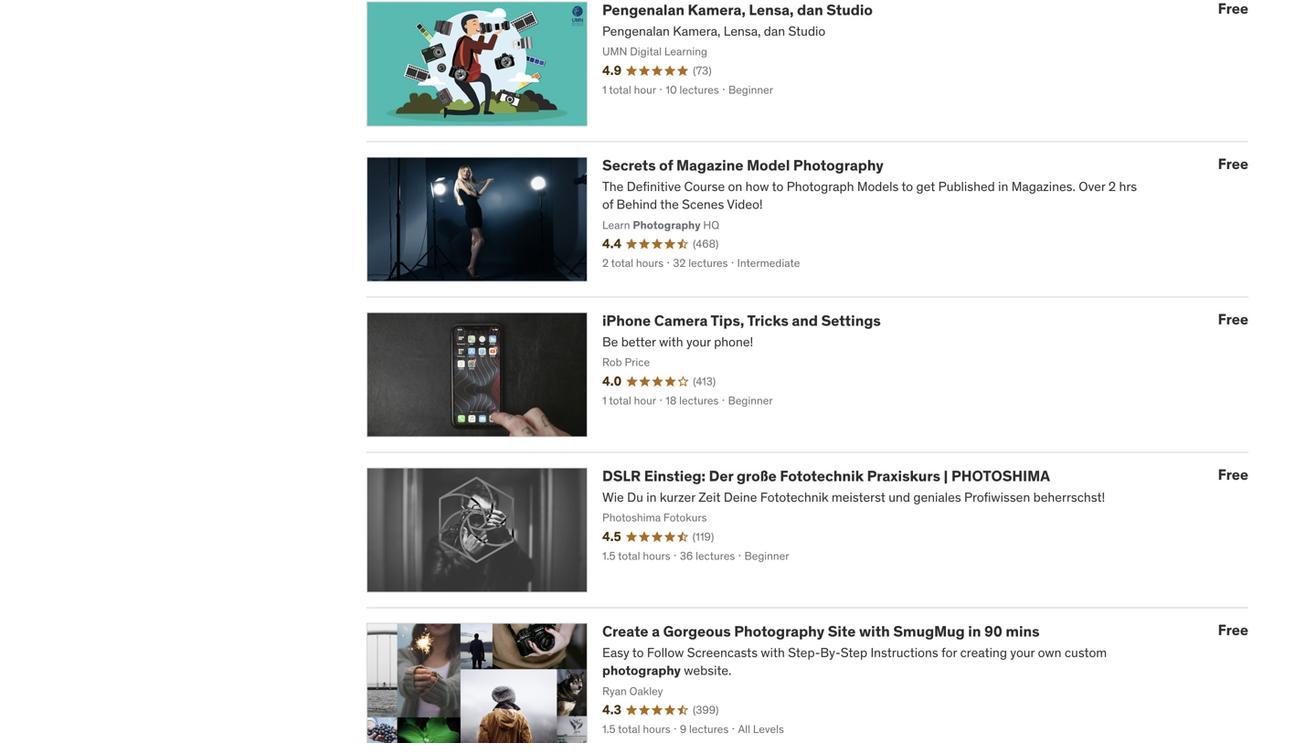 Task type: vqa. For each thing, say whether or not it's contained in the screenshot.
Secrets
yes



Task type: describe. For each thing, give the bounding box(es) containing it.
0 vertical spatial photography
[[794, 156, 884, 175]]

pengenalan kamera, lensa, dan studio
[[603, 0, 873, 19]]

praxiskurs
[[867, 467, 941, 485]]

of
[[659, 156, 673, 175]]

dslr
[[603, 467, 641, 485]]

einstieg:
[[644, 467, 706, 485]]

secrets
[[603, 156, 656, 175]]

iphone
[[603, 311, 651, 330]]

settings
[[822, 311, 881, 330]]

create
[[603, 622, 649, 641]]

1 vertical spatial photography
[[734, 622, 825, 641]]

|
[[944, 467, 949, 485]]

in
[[969, 622, 982, 641]]

dslr einstieg: der große fototechnik praxiskurs | photoshima link
[[603, 467, 1051, 485]]

90
[[985, 622, 1003, 641]]

tips,
[[711, 311, 745, 330]]

fototechnik
[[780, 467, 864, 485]]

dan
[[797, 0, 824, 19]]

smugmug
[[894, 622, 965, 641]]

and
[[792, 311, 818, 330]]

secrets of magazine model photography
[[603, 156, 884, 175]]

dslr einstieg: der große fototechnik praxiskurs | photoshima
[[603, 467, 1051, 485]]

tricks
[[747, 311, 789, 330]]

create a gorgeous photography site with smugmug in 90 mins link
[[603, 622, 1040, 641]]

lensa,
[[749, 0, 794, 19]]

model
[[747, 156, 790, 175]]

der
[[709, 467, 734, 485]]

photoshima
[[952, 467, 1051, 485]]

iphone camera tips, tricks and settings link
[[603, 311, 881, 330]]



Task type: locate. For each thing, give the bounding box(es) containing it.
photography
[[794, 156, 884, 175], [734, 622, 825, 641]]

mins
[[1006, 622, 1040, 641]]

2 free from the top
[[1218, 310, 1249, 329]]

studio
[[827, 0, 873, 19]]

secrets of magazine model photography link
[[603, 156, 884, 175]]

kamera,
[[688, 0, 746, 19]]

camera
[[654, 311, 708, 330]]

1 free from the top
[[1218, 154, 1249, 173]]

gorgeous
[[663, 622, 731, 641]]

create a gorgeous photography site with smugmug in 90 mins
[[603, 622, 1040, 641]]

free for iphone camera tips, tricks and settings
[[1218, 310, 1249, 329]]

pengenalan
[[603, 0, 685, 19]]

free for secrets of magazine model photography
[[1218, 154, 1249, 173]]

free for create a gorgeous photography site with smugmug in 90 mins
[[1218, 621, 1249, 640]]

photography right model
[[794, 156, 884, 175]]

iphone camera tips, tricks and settings
[[603, 311, 881, 330]]

free
[[1218, 154, 1249, 173], [1218, 310, 1249, 329], [1218, 465, 1249, 484], [1218, 621, 1249, 640]]

site
[[828, 622, 856, 641]]

magazine
[[677, 156, 744, 175]]

photography left site on the bottom right
[[734, 622, 825, 641]]

3 free from the top
[[1218, 465, 1249, 484]]

a
[[652, 622, 660, 641]]

with
[[859, 622, 890, 641]]

free for dslr einstieg: der große fototechnik praxiskurs | photoshima
[[1218, 465, 1249, 484]]

große
[[737, 467, 777, 485]]

pengenalan kamera, lensa, dan studio link
[[603, 0, 873, 19]]

4 free from the top
[[1218, 621, 1249, 640]]



